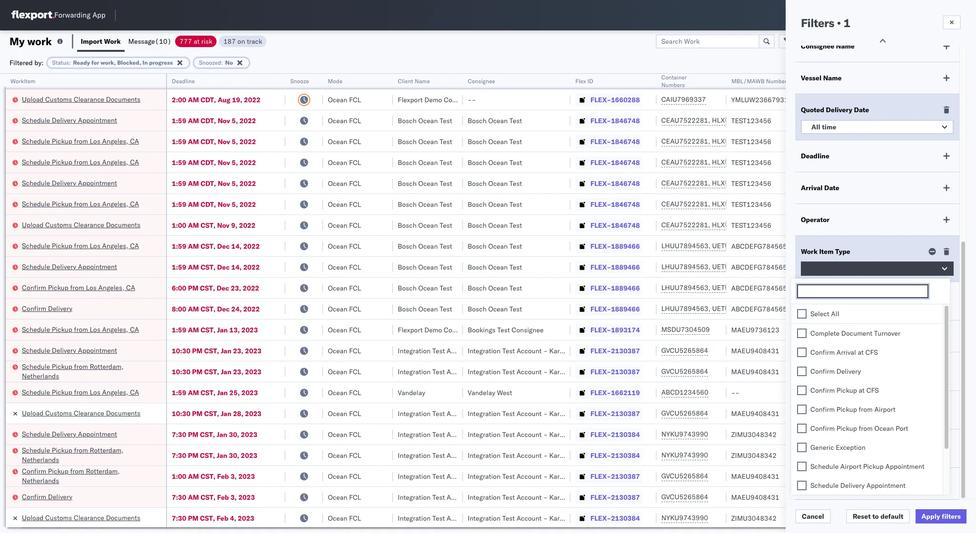 Task type: vqa. For each thing, say whether or not it's contained in the screenshot.
INCOTERM LOCATION :
no



Task type: locate. For each thing, give the bounding box(es) containing it.
rotterdam,
[[90, 363, 124, 371], [90, 446, 124, 455], [86, 467, 120, 476]]

23, down 13,
[[233, 347, 244, 356]]

rotterdam, for 1:00 am cst, feb 3, 2023
[[86, 467, 120, 476]]

2 3, from the top
[[231, 494, 237, 502]]

1 vertical spatial at
[[858, 349, 864, 357]]

cancel button
[[796, 510, 831, 524]]

upload customs clearance documents
[[22, 95, 140, 104], [22, 221, 140, 229], [22, 409, 140, 418], [22, 514, 140, 523]]

6:00
[[172, 284, 186, 293]]

date up operator
[[825, 184, 840, 192]]

12 ocean fcl from the top
[[328, 326, 361, 335]]

jan left 25,
[[217, 389, 228, 397]]

gaurav jawla for schedule pickup from los angeles, ca
[[866, 137, 906, 146]]

0 vertical spatial all
[[812, 123, 821, 131]]

by:
[[34, 58, 44, 67]]

lhuu7894563,
[[662, 242, 711, 251], [662, 263, 711, 271], [662, 284, 711, 292], [662, 305, 711, 313]]

abcdefg78456546 for schedule pickup from los angeles, ca
[[732, 242, 796, 251]]

feb up 7:30 am cst, feb 3, 2023
[[217, 473, 229, 481]]

work inside "button"
[[104, 37, 121, 45]]

14, up 6:00 pm cst, dec 23, 2022
[[231, 263, 242, 272]]

clearance
[[74, 95, 104, 104], [74, 221, 104, 229], [802, 301, 834, 309], [74, 409, 104, 418], [74, 514, 104, 523]]

choi up port
[[896, 389, 910, 397]]

1 vertical spatial schedule pickup from rotterdam, netherlands link
[[22, 446, 154, 465]]

1 fcl from the top
[[349, 95, 361, 104]]

7:30 up 7:30 pm cst, feb 4, 2023
[[172, 494, 186, 502]]

1660288
[[611, 95, 640, 104]]

all inside list box
[[832, 310, 840, 319]]

cst, up 7:30 pm cst, feb 4, 2023
[[201, 494, 216, 502]]

1 vertical spatial flex-2130384
[[591, 452, 640, 460]]

choi down turnover
[[896, 347, 910, 356]]

2 vertical spatial 23,
[[233, 368, 244, 376]]

cst, up 6:00 pm cst, dec 23, 2022
[[201, 263, 216, 272]]

deadline up the 2:00
[[172, 78, 195, 85]]

lagerfeld for confirm pickup from rotterdam, netherlands button
[[564, 473, 592, 481]]

name right client
[[415, 78, 430, 85]]

0 vertical spatial 2130384
[[611, 431, 640, 439]]

23, up 25,
[[233, 368, 244, 376]]

1 vertical spatial 10:30 pm cst, jan 23, 2023
[[172, 368, 262, 376]]

exception type
[[802, 332, 850, 341]]

ocean fcl
[[328, 95, 361, 104], [328, 116, 361, 125], [328, 137, 361, 146], [328, 158, 361, 167], [328, 179, 361, 188], [328, 200, 361, 209], [328, 221, 361, 230], [328, 242, 361, 251], [328, 263, 361, 272], [328, 284, 361, 293], [328, 305, 361, 314], [328, 326, 361, 335], [328, 347, 361, 356], [328, 368, 361, 376], [328, 389, 361, 397], [328, 410, 361, 418], [328, 431, 361, 439], [328, 452, 361, 460], [328, 473, 361, 481], [328, 494, 361, 502], [328, 515, 361, 523]]

1846748
[[611, 116, 640, 125], [611, 137, 640, 146], [611, 158, 640, 167], [611, 179, 640, 188], [611, 200, 640, 209], [611, 221, 640, 230]]

integration for schedule pickup from rotterdam, netherlands link corresponding to 10:30
[[468, 368, 501, 376]]

1 vertical spatial all
[[832, 310, 840, 319]]

feb left 4,
[[217, 515, 229, 523]]

list box containing select all
[[792, 305, 944, 534]]

ag
[[969, 389, 977, 397]]

actions
[[937, 78, 957, 85]]

1 vertical spatial zimu3048342
[[732, 452, 777, 460]]

schedule pickup from los angeles, ca button
[[22, 136, 139, 147], [22, 157, 139, 168], [22, 199, 139, 210], [22, 241, 139, 252], [22, 325, 139, 336], [22, 388, 139, 398]]

1 vertical spatial import
[[830, 403, 852, 411]]

14 am from the top
[[188, 494, 199, 502]]

rotterdam, for 10:30 pm cst, jan 23, 2023
[[90, 363, 124, 371]]

pickup for confirm pickup from rotterdam, netherlands button
[[48, 467, 69, 476]]

pickup for sixth schedule pickup from los angeles, ca 'button'
[[52, 388, 72, 397]]

airport down transit
[[841, 463, 862, 471]]

flex-1889466 button
[[576, 240, 642, 253], [576, 240, 642, 253], [576, 261, 642, 274], [576, 261, 642, 274], [576, 282, 642, 295], [576, 282, 642, 295], [576, 303, 642, 316], [576, 303, 642, 316]]

5 resize handle column header from the left
[[452, 74, 463, 534]]

schedule delivery appointment button for 1:59 am cst, dec 14, 2022
[[22, 262, 117, 273]]

1 vertical spatial date
[[825, 184, 840, 192]]

1 5, from the top
[[232, 116, 238, 125]]

1 vertical spatial deadline
[[802, 152, 830, 160]]

list box
[[792, 305, 944, 534]]

3 cdt, from the top
[[201, 137, 216, 146]]

1 horizontal spatial numbers
[[766, 78, 790, 85]]

angeles,
[[102, 137, 128, 145], [102, 158, 128, 166], [102, 200, 128, 208], [102, 242, 128, 250], [98, 284, 125, 292], [102, 326, 128, 334], [102, 388, 128, 397]]

4 integration test account - karl lagerfeld from the top
[[468, 431, 592, 439]]

confirm delivery inside list box
[[811, 368, 862, 376]]

1 vertical spatial type
[[835, 332, 850, 341]]

4 schedule pickup from los angeles, ca from the top
[[22, 242, 139, 250]]

10:30 down 1:59 am cst, jan 25, 2023
[[172, 410, 191, 418]]

numbers up ymluw236679313
[[766, 78, 790, 85]]

0 vertical spatial ready
[[73, 59, 90, 66]]

jan up "1:00 am cst, feb 3, 2023"
[[217, 452, 227, 460]]

4 lhuu7894563, from the top
[[662, 305, 711, 313]]

lagerfeld for schedule pickup from rotterdam, netherlands button associated with 7:30 pm cst, jan 30, 2023
[[564, 452, 592, 460]]

8 karl from the top
[[550, 515, 562, 523]]

4 account from the top
[[517, 431, 542, 439]]

lhuu7894563, for schedule pickup from los angeles, ca
[[662, 242, 711, 251]]

187
[[224, 37, 236, 45]]

lagerfeld for schedule pickup from rotterdam, netherlands button related to 10:30 pm cst, jan 23, 2023
[[564, 368, 592, 376]]

dec up 6:00 pm cst, dec 23, 2022
[[217, 263, 230, 272]]

ready inside ready for customs clearance
[[802, 294, 821, 302]]

1 vertical spatial choi
[[896, 389, 910, 397]]

cst, up "1:00 am cst, feb 3, 2023"
[[200, 452, 215, 460]]

7:30 for schedule delivery appointment
[[172, 431, 186, 439]]

1 10:30 pm cst, jan 23, 2023 from the top
[[172, 347, 262, 356]]

1:00 for 1:00 am cst, feb 3, 2023
[[172, 473, 186, 481]]

confirm delivery link for 2nd confirm delivery "button" from the bottom of the page
[[22, 304, 72, 314]]

1 1846748 from the top
[[611, 116, 640, 125]]

17 ocean fcl from the top
[[328, 431, 361, 439]]

schedule delivery appointment link for 7:30 pm cst, jan 30, 2023
[[22, 430, 117, 439]]

confirm delivery down confirm pickup from rotterdam, netherlands
[[22, 493, 72, 502]]

23, up the 24,
[[231, 284, 241, 293]]

filtered by:
[[10, 58, 44, 67]]

schedule pickup from rotterdam, netherlands button for 10:30 pm cst, jan 23, 2023
[[22, 362, 154, 382]]

flex
[[576, 78, 586, 85]]

los
[[90, 137, 100, 145], [90, 158, 100, 166], [90, 200, 100, 208], [90, 242, 100, 250], [86, 284, 97, 292], [90, 326, 100, 334], [90, 388, 100, 397]]

10:30 pm cst, jan 23, 2023 down 1:59 am cst, jan 13, 2023
[[172, 347, 262, 356]]

flexport demo consignee for -
[[398, 95, 476, 104]]

1 schedule pickup from rotterdam, netherlands button from the top
[[22, 362, 154, 382]]

1 vertical spatial rotterdam,
[[90, 446, 124, 455]]

0 vertical spatial confirm delivery
[[22, 305, 72, 313]]

23, for rotterdam,
[[233, 368, 244, 376]]

: left no at the top of the page
[[221, 59, 223, 66]]

customs inside flexport import customs
[[802, 410, 830, 418]]

cfs up confirm pickup from airport
[[867, 387, 880, 395]]

at for confirm pickup at cfs
[[859, 387, 865, 395]]

dec down 1:00 am cst, nov 9, 2022
[[217, 242, 230, 251]]

1 horizontal spatial work
[[802, 248, 818, 256]]

0 vertical spatial 1:00
[[172, 221, 186, 230]]

1 horizontal spatial arrival
[[837, 349, 857, 357]]

4 schedule delivery appointment button from the top
[[22, 346, 117, 356]]

0 horizontal spatial airport
[[841, 463, 862, 471]]

confirm delivery button down confirm pickup from rotterdam, netherlands
[[22, 493, 72, 503]]

all down ready for customs clearance
[[832, 310, 840, 319]]

upload customs clearance documents for second upload customs clearance documents link from the top of the page
[[22, 221, 140, 229]]

import up for
[[81, 37, 102, 45]]

maeu9408431 for confirm pickup from rotterdam, netherlands
[[732, 473, 780, 481]]

2 2130384 from the top
[[611, 452, 640, 460]]

1 horizontal spatial ready
[[802, 294, 821, 302]]

consignee name
[[802, 42, 855, 50]]

forwarding
[[54, 11, 91, 20]]

None checkbox
[[798, 310, 807, 319], [798, 348, 807, 358], [798, 386, 807, 396], [798, 405, 807, 415], [798, 424, 807, 434], [798, 462, 807, 472], [798, 310, 807, 319], [798, 348, 807, 358], [798, 386, 807, 396], [798, 405, 807, 415], [798, 424, 807, 434], [798, 462, 807, 472]]

0 horizontal spatial work
[[104, 37, 121, 45]]

for
[[91, 59, 99, 66]]

0 vertical spatial date
[[855, 106, 870, 114]]

2 documents from the top
[[106, 221, 140, 229]]

jan down 13,
[[221, 347, 232, 356]]

0 horizontal spatial vandelay
[[398, 389, 426, 397]]

0 vertical spatial exception
[[802, 332, 833, 341]]

0 vertical spatial schedule pickup from rotterdam, netherlands
[[22, 363, 124, 381]]

account for schedule pickup from rotterdam, netherlands button associated with 7:30 pm cst, jan 30, 2023
[[517, 452, 542, 460]]

2 schedule pickup from rotterdam, netherlands from the top
[[22, 446, 124, 465]]

2 am from the top
[[188, 116, 199, 125]]

customs for first upload customs clearance documents link from the bottom of the page
[[45, 514, 72, 523]]

1 confirm delivery button from the top
[[22, 304, 72, 315]]

numbers inside container numbers
[[662, 81, 685, 89]]

pm
[[188, 284, 199, 293], [192, 347, 203, 356], [192, 368, 203, 376], [192, 410, 203, 418], [188, 431, 199, 439], [188, 452, 199, 460], [188, 515, 199, 523]]

0 horizontal spatial import
[[81, 37, 102, 45]]

dec left the 24,
[[217, 305, 230, 314]]

6 account from the top
[[517, 473, 542, 481]]

0 vertical spatial flexport demo consignee
[[398, 95, 476, 104]]

3,
[[231, 473, 237, 481], [231, 494, 237, 502]]

2 vertical spatial 10:30
[[172, 410, 191, 418]]

cst, down 1:59 am cst, jan 13, 2023
[[204, 347, 219, 356]]

0 vertical spatial 10:30 pm cst, jan 23, 2023
[[172, 347, 262, 356]]

3 abcdefg78456546 from the top
[[732, 284, 796, 293]]

2 vertical spatial confirm delivery
[[22, 493, 72, 502]]

0 vertical spatial airport
[[875, 406, 896, 414]]

upload for fourth upload customs clearance documents link from the bottom
[[22, 95, 44, 104]]

dec up 8:00 am cst, dec 24, 2022
[[217, 284, 229, 293]]

3 upload from the top
[[22, 409, 44, 418]]

for
[[823, 294, 833, 302]]

gaurav jawla
[[866, 95, 906, 104], [866, 116, 906, 125], [866, 137, 906, 146], [866, 179, 906, 188]]

status right by:
[[52, 59, 69, 66]]

0 vertical spatial --
[[468, 95, 476, 104]]

1 vertical spatial 2130384
[[611, 452, 640, 460]]

client name button
[[393, 76, 454, 85]]

5 am from the top
[[188, 179, 199, 188]]

numbers inside mbl/mawb numbers button
[[766, 78, 790, 85]]

blocked,
[[117, 59, 141, 66]]

1 vertical spatial 1:59 am cst, dec 14, 2022
[[172, 263, 260, 272]]

4 uetu5238478 from the top
[[713, 305, 759, 313]]

4 gvcu5265864 from the top
[[662, 472, 709, 481]]

pm up "1:00 am cst, feb 3, 2023"
[[188, 452, 199, 460]]

choi for origin
[[896, 347, 910, 356]]

reset to default button
[[847, 510, 911, 524]]

4 maeu9408431 from the top
[[732, 473, 780, 481]]

4 abcdefg78456546 from the top
[[732, 305, 796, 314]]

all left time
[[812, 123, 821, 131]]

3 gaurav jawla from the top
[[866, 137, 906, 146]]

5 karl from the top
[[550, 452, 562, 460]]

date up all time button
[[855, 106, 870, 114]]

14, down 9,
[[231, 242, 242, 251]]

pickup for schedule pickup from rotterdam, netherlands button associated with 7:30 pm cst, jan 30, 2023
[[52, 446, 72, 455]]

7:30 down 10:30 pm cst, jan 28, 2023
[[172, 431, 186, 439]]

lhuu7894563, for schedule delivery appointment
[[662, 263, 711, 271]]

2 1:59 from the top
[[172, 137, 186, 146]]

cfs down document
[[866, 349, 879, 357]]

flex-2130387 for confirm pickup from rotterdam, netherlands
[[591, 473, 640, 481]]

1 vertical spatial feb
[[217, 494, 229, 502]]

16 flex- from the top
[[591, 410, 611, 418]]

10:30 pm cst, jan 23, 2023
[[172, 347, 262, 356], [172, 368, 262, 376]]

cst, up 1:59 am cst, jan 13, 2023
[[201, 305, 216, 314]]

jaehyung down turnover
[[866, 347, 894, 356]]

7:30 for schedule pickup from rotterdam, netherlands
[[172, 452, 186, 460]]

2 1:59 am cst, dec 14, 2022 from the top
[[172, 263, 260, 272]]

2 schedule delivery appointment link from the top
[[22, 178, 117, 188]]

1 horizontal spatial all
[[832, 310, 840, 319]]

flex-2130384 for schedule delivery appointment
[[591, 431, 640, 439]]

pm down 1:59 am cst, jan 25, 2023
[[192, 410, 203, 418]]

30, for schedule pickup from rotterdam, netherlands
[[229, 452, 239, 460]]

documents for first upload customs clearance documents link from the bottom of the page
[[106, 514, 140, 523]]

pickup for 6th schedule pickup from los angeles, ca 'button' from the bottom of the page
[[52, 137, 72, 145]]

integration
[[468, 347, 501, 356], [468, 368, 501, 376], [468, 410, 501, 418], [468, 431, 501, 439], [468, 452, 501, 460], [468, 473, 501, 481], [468, 494, 501, 502], [468, 515, 501, 523]]

lhuu7894563, for confirm pickup from los angeles, ca
[[662, 284, 711, 292]]

0 vertical spatial 23,
[[231, 284, 241, 293]]

jan left 28,
[[221, 410, 232, 418]]

feb for 1:00 am cst, feb 3, 2023
[[217, 473, 229, 481]]

schedule delivery appointment for 10:30 pm cst, jan 23, 2023
[[22, 346, 117, 355]]

cst, left 9,
[[201, 221, 216, 230]]

numbers for mbl/mawb numbers
[[766, 78, 790, 85]]

lagerfeld for 7:30 pm cst, jan 30, 2023 schedule delivery appointment button
[[564, 431, 592, 439]]

upload customs clearance documents for first upload customs clearance documents link from the bottom of the page
[[22, 514, 140, 523]]

netherlands for 7:30
[[22, 456, 59, 465]]

1 horizontal spatial status
[[813, 480, 834, 489]]

10:30 for schedule pickup from rotterdam, netherlands
[[172, 368, 191, 376]]

1 ceau7522281, hlxu6269489, hlxu8034992 from the top
[[662, 116, 810, 125]]

confirm inside button
[[22, 284, 46, 292]]

1 vertical spatial confirm delivery button
[[22, 493, 72, 503]]

0 vertical spatial cfs
[[866, 349, 879, 357]]

4 resize handle column header from the left
[[382, 74, 393, 534]]

0 vertical spatial 10:30
[[172, 347, 191, 356]]

name for vessel name
[[824, 74, 842, 82]]

flex-1662119 button
[[576, 386, 642, 400], [576, 386, 642, 400]]

1 vertical spatial jaehyung
[[866, 389, 894, 397]]

1 lhuu7894563, from the top
[[662, 242, 711, 251]]

2 vertical spatial at
[[859, 387, 865, 395]]

cfs
[[866, 349, 879, 357], [867, 387, 880, 395]]

name for client name
[[415, 78, 430, 85]]

work up status : ready for work, blocked, in progress
[[104, 37, 121, 45]]

7 flex- from the top
[[591, 221, 611, 230]]

lhuu7894563, uetu5238478 for schedule pickup from los angeles, ca
[[662, 242, 759, 251]]

2 vertical spatial netherlands
[[22, 477, 59, 486]]

clearance for 2nd upload customs clearance documents link from the bottom
[[74, 409, 104, 418]]

pickup inside confirm pickup from rotterdam, netherlands
[[48, 467, 69, 476]]

forwarding app
[[54, 11, 106, 20]]

0 horizontal spatial numbers
[[662, 81, 685, 89]]

1:59 am cst, dec 14, 2022 for schedule delivery appointment
[[172, 263, 260, 272]]

schedule delivery appointment link for 1:59 am cdt, nov 5, 2022
[[22, 178, 117, 188]]

2130387
[[611, 347, 640, 356], [611, 368, 640, 376], [611, 410, 640, 418], [611, 473, 640, 481], [611, 494, 640, 502]]

8 resize handle column header from the left
[[716, 74, 727, 534]]

5 schedule pickup from los angeles, ca button from the top
[[22, 325, 139, 336]]

reset to default
[[853, 513, 904, 522]]

3 flex-2130387 from the top
[[591, 410, 640, 418]]

flex-1889466 for schedule pickup from los angeles, ca
[[591, 242, 640, 251]]

name inside button
[[415, 78, 430, 85]]

3 ceau7522281, from the top
[[662, 158, 711, 167]]

arrival inside list box
[[837, 349, 857, 357]]

jan up 25,
[[221, 368, 232, 376]]

2130384 for schedule pickup from rotterdam, netherlands
[[611, 452, 640, 460]]

jawla for upload customs clearance documents
[[890, 95, 906, 104]]

clearance for second upload customs clearance documents link from the top of the page
[[74, 221, 104, 229]]

4 schedule pickup from los angeles, ca link from the top
[[22, 241, 139, 251]]

1 vertical spatial flexport demo consignee
[[398, 326, 476, 335]]

0 vertical spatial schedule pickup from rotterdam, netherlands link
[[22, 362, 154, 381]]

5 maeu9408431 from the top
[[732, 494, 780, 502]]

at left risk
[[194, 37, 200, 45]]

flex-2130384 button
[[576, 428, 642, 442], [576, 428, 642, 442], [576, 449, 642, 463], [576, 449, 642, 463], [576, 512, 642, 526], [576, 512, 642, 526]]

1 vertical spatial schedule pickup from rotterdam, netherlands
[[22, 446, 124, 465]]

7 integration test account - karl lagerfeld from the top
[[468, 494, 592, 502]]

all
[[812, 123, 821, 131], [832, 310, 840, 319]]

arrival
[[802, 184, 823, 192], [837, 349, 857, 357]]

0 horizontal spatial deadline
[[172, 78, 195, 85]]

2 vertical spatial feb
[[217, 515, 229, 523]]

vandelay for vandelay west
[[468, 389, 496, 397]]

2 vertical spatial rotterdam,
[[86, 467, 120, 476]]

0 vertical spatial import
[[81, 37, 102, 45]]

select
[[811, 310, 830, 319]]

0 vertical spatial confirm delivery link
[[22, 304, 72, 314]]

document
[[842, 330, 873, 338]]

2130384
[[611, 431, 640, 439], [611, 452, 640, 460], [611, 515, 640, 523]]

at up confirm pickup from airport
[[859, 387, 865, 395]]

work
[[104, 37, 121, 45], [802, 248, 818, 256]]

1 schedule pickup from rotterdam, netherlands link from the top
[[22, 362, 154, 381]]

batch
[[923, 37, 942, 45]]

file exception
[[814, 37, 858, 45]]

None checkbox
[[798, 329, 807, 339], [798, 367, 807, 377], [798, 443, 807, 453], [798, 481, 807, 491], [798, 329, 807, 339], [798, 367, 807, 377], [798, 443, 807, 453], [798, 481, 807, 491]]

6 ceau7522281, from the top
[[662, 221, 711, 230]]

confirm delivery down confirm pickup from los angeles, ca button
[[22, 305, 72, 313]]

deadline
[[172, 78, 195, 85], [802, 152, 830, 160]]

9 resize handle column header from the left
[[850, 74, 862, 534]]

los inside confirm pickup from los angeles, ca link
[[86, 284, 97, 292]]

7:30 down 7:30 am cst, feb 3, 2023
[[172, 515, 186, 523]]

2 vertical spatial nyku9743990
[[662, 514, 709, 523]]

1 horizontal spatial :
[[221, 59, 223, 66]]

7:30 pm cst, jan 30, 2023 down 10:30 pm cst, jan 28, 2023
[[172, 431, 258, 439]]

vessel
[[802, 74, 822, 82]]

6 am from the top
[[188, 200, 199, 209]]

arrival up operator
[[802, 184, 823, 192]]

2 1889466 from the top
[[611, 263, 640, 272]]

status right do at the bottom right of page
[[813, 480, 834, 489]]

15 ocean fcl from the top
[[328, 389, 361, 397]]

1 1:59 from the top
[[172, 116, 186, 125]]

0 horizontal spatial all
[[812, 123, 821, 131]]

flexport inside flexport managed delivery
[[802, 364, 828, 373]]

schedule pickup from rotterdam, netherlands button
[[22, 362, 154, 382], [22, 446, 154, 466]]

work left item
[[802, 248, 818, 256]]

karl
[[550, 347, 562, 356], [550, 368, 562, 376], [550, 410, 562, 418], [550, 431, 562, 439], [550, 452, 562, 460], [550, 473, 562, 481], [550, 494, 562, 502], [550, 515, 562, 523]]

1 vertical spatial upload customs clearance documents button
[[22, 220, 140, 231]]

2 integration from the top
[[468, 368, 501, 376]]

1 horizontal spatial import
[[830, 403, 852, 411]]

resize handle column header
[[155, 74, 166, 534], [274, 74, 286, 534], [312, 74, 323, 534], [382, 74, 393, 534], [452, 74, 463, 534], [560, 74, 571, 534], [646, 74, 657, 534], [716, 74, 727, 534], [850, 74, 862, 534], [920, 74, 932, 534], [953, 74, 964, 534]]

confirm delivery link down confirm pickup from rotterdam, netherlands
[[22, 493, 72, 502]]

netherlands for 1:00
[[22, 477, 59, 486]]

cst, down 1:00 am cst, nov 9, 2022
[[201, 242, 216, 251]]

name right the vessel
[[824, 74, 842, 82]]

1 vertical spatial arrival
[[837, 349, 857, 357]]

appointment
[[78, 116, 117, 125], [78, 179, 117, 187], [78, 263, 117, 271], [78, 346, 117, 355], [78, 430, 117, 439], [886, 463, 925, 471], [867, 482, 906, 491]]

1 vertical spatial exception
[[836, 444, 866, 452]]

0 horizontal spatial arrival
[[802, 184, 823, 192]]

5 5, from the top
[[232, 200, 238, 209]]

0 vertical spatial flex-2130384
[[591, 431, 640, 439]]

3 gvcu5265864 from the top
[[662, 410, 709, 418]]

schedule pickup from rotterdam, netherlands for 10:30 pm cst, jan 23, 2023
[[22, 363, 124, 381]]

1 vertical spatial 30,
[[229, 452, 239, 460]]

confirm delivery link down confirm pickup from los angeles, ca button
[[22, 304, 72, 314]]

1 vertical spatial ready
[[802, 294, 821, 302]]

0 vertical spatial 1:59 am cst, dec 14, 2022
[[172, 242, 260, 251]]

30, up "1:00 am cst, feb 3, 2023"
[[229, 452, 239, 460]]

0 vertical spatial schedule pickup from rotterdam, netherlands button
[[22, 362, 154, 382]]

flex-1846748
[[591, 116, 640, 125], [591, 137, 640, 146], [591, 158, 640, 167], [591, 179, 640, 188], [591, 200, 640, 209], [591, 221, 640, 230]]

gvcu5265864
[[662, 347, 709, 355], [662, 368, 709, 376], [662, 410, 709, 418], [662, 472, 709, 481], [662, 493, 709, 502]]

exception down the select
[[802, 332, 833, 341]]

feb down "1:00 am cst, feb 3, 2023"
[[217, 494, 229, 502]]

confirm arrival at cfs
[[811, 349, 879, 357]]

5 test123456 from the top
[[732, 200, 772, 209]]

flexport demo consignee for bookings
[[398, 326, 476, 335]]

0 vertical spatial feb
[[217, 473, 229, 481]]

jan down 10:30 pm cst, jan 28, 2023
[[217, 431, 227, 439]]

exception down confirm pickup from ocean port
[[836, 444, 866, 452]]

zimu3048342 for schedule pickup from rotterdam, netherlands
[[732, 452, 777, 460]]

1 horizontal spatial vandelay
[[468, 389, 496, 397]]

4 ocean fcl from the top
[[328, 158, 361, 167]]

3 flex- from the top
[[591, 137, 611, 146]]

jawla
[[890, 95, 906, 104], [890, 116, 906, 125], [890, 137, 906, 146], [890, 179, 906, 188]]

flex-1893174 button
[[576, 324, 642, 337], [576, 324, 642, 337]]

0 vertical spatial netherlands
[[22, 372, 59, 381]]

5 schedule pickup from los angeles, ca link from the top
[[22, 325, 139, 335]]

1 vertical spatial 1:00
[[172, 473, 186, 481]]

3 fcl from the top
[[349, 137, 361, 146]]

1 vertical spatial nyku9743990
[[662, 451, 709, 460]]

8:00 am cst, dec 24, 2022
[[172, 305, 260, 314]]

type up confirm arrival at cfs
[[835, 332, 850, 341]]

flex-1660288 button
[[576, 93, 642, 106], [576, 93, 642, 106]]

0 vertical spatial nyku9743990
[[662, 431, 709, 439]]

1:59 am cst, dec 14, 2022 up 6:00 pm cst, dec 23, 2022
[[172, 263, 260, 272]]

maeu9408431
[[732, 347, 780, 356], [732, 368, 780, 376], [732, 410, 780, 418], [732, 473, 780, 481], [732, 494, 780, 502]]

0 vertical spatial deadline
[[172, 78, 195, 85]]

deadline down all time
[[802, 152, 830, 160]]

0 vertical spatial 14,
[[231, 242, 242, 251]]

2 vertical spatial 2130384
[[611, 515, 640, 523]]

import down the confirm pickup at cfs on the bottom of the page
[[830, 403, 852, 411]]

deadline button
[[167, 76, 276, 85]]

2 zimu3048342 from the top
[[732, 452, 777, 460]]

7:30 for confirm delivery
[[172, 494, 186, 502]]

777 at risk
[[180, 37, 213, 45]]

numbers down container
[[662, 81, 685, 89]]

1:59 am cdt, nov 5, 2022
[[172, 116, 256, 125], [172, 137, 256, 146], [172, 158, 256, 167], [172, 179, 256, 188], [172, 200, 256, 209]]

0 vertical spatial 3,
[[231, 473, 237, 481]]

date
[[855, 106, 870, 114], [825, 184, 840, 192]]

3, up 7:30 am cst, feb 3, 2023
[[231, 473, 237, 481]]

confirm
[[22, 284, 46, 292], [22, 305, 46, 313], [811, 349, 835, 357], [811, 368, 835, 376], [811, 387, 835, 395], [811, 406, 835, 414], [811, 425, 835, 433], [22, 467, 46, 476], [22, 493, 46, 502]]

1 10:30 from the top
[[172, 347, 191, 356]]

pm down 7:30 am cst, feb 3, 2023
[[188, 515, 199, 523]]

resize handle column header for the deadline button
[[274, 74, 286, 534]]

0 vertical spatial 30,
[[229, 431, 239, 439]]

at down document
[[858, 349, 864, 357]]

airport up confirm pickup from ocean port
[[875, 406, 896, 414]]

2 vertical spatial flex-2130384
[[591, 515, 640, 523]]

10:30 pm cst, jan 23, 2023 for schedule pickup from rotterdam, netherlands
[[172, 368, 262, 376]]

select all
[[811, 310, 840, 319]]

0 vertical spatial work
[[104, 37, 121, 45]]

2 30, from the top
[[229, 452, 239, 460]]

numbers for container numbers
[[662, 81, 685, 89]]

1 vertical spatial schedule pickup from rotterdam, netherlands button
[[22, 446, 154, 466]]

4 1846748 from the top
[[611, 179, 640, 188]]

1 vertical spatial 3,
[[231, 494, 237, 502]]

9,
[[231, 221, 238, 230]]

test123456
[[732, 116, 772, 125], [732, 137, 772, 146], [732, 158, 772, 167], [732, 179, 772, 188], [732, 200, 772, 209], [732, 221, 772, 230]]

5,
[[232, 116, 238, 125], [232, 137, 238, 146], [232, 158, 238, 167], [232, 179, 238, 188], [232, 200, 238, 209]]

10:30 up 1:59 am cst, jan 25, 2023
[[172, 368, 191, 376]]

3 1889466 from the top
[[611, 284, 640, 293]]

resize handle column header for mbl/mawb numbers button
[[850, 74, 862, 534]]

jaehyung up confirm pickup from airport
[[866, 389, 894, 397]]

flexport import customs
[[802, 403, 852, 418]]

2 choi from the top
[[896, 389, 910, 397]]

8 account from the top
[[517, 515, 542, 523]]

2 netherlands from the top
[[22, 456, 59, 465]]

2 lhuu7894563, uetu5238478 from the top
[[662, 263, 759, 271]]

2 upload customs clearance documents from the top
[[22, 221, 140, 229]]

1 1:00 from the top
[[172, 221, 186, 230]]

4 documents from the top
[[106, 514, 140, 523]]

confirm delivery down confirm arrival at cfs
[[811, 368, 862, 376]]

message (10)
[[128, 37, 172, 45]]

rotterdam, inside confirm pickup from rotterdam, netherlands
[[86, 467, 120, 476]]

1 vertical spatial netherlands
[[22, 456, 59, 465]]

14 ocean fcl from the top
[[328, 368, 361, 376]]

import inside import work "button"
[[81, 37, 102, 45]]

confirm delivery button
[[22, 304, 72, 315], [22, 493, 72, 503]]

from inside confirm pickup from rotterdam, netherlands
[[70, 467, 84, 476]]

flex-2130384 for schedule pickup from rotterdam, netherlands
[[591, 452, 640, 460]]

1 vertical spatial 10:30
[[172, 368, 191, 376]]

integration for schedule delivery appointment link for 7:30 pm cst, jan 30, 2023
[[468, 431, 501, 439]]

3 10:30 from the top
[[172, 410, 191, 418]]

1 vertical spatial 23,
[[233, 347, 244, 356]]

None text field
[[801, 288, 928, 296]]

pickup for fourth schedule pickup from los angeles, ca 'button' from the bottom of the page
[[52, 200, 72, 208]]

6 integration test account - karl lagerfeld from the top
[[468, 473, 592, 481]]

1:59 am cst, dec 14, 2022 down 1:00 am cst, nov 9, 2022
[[172, 242, 260, 251]]

7:30 pm cst, jan 30, 2023 up "1:00 am cst, feb 3, 2023"
[[172, 452, 258, 460]]

netherlands inside confirm pickup from rotterdam, netherlands
[[22, 477, 59, 486]]

10:30 pm cst, jan 23, 2023 up 1:59 am cst, jan 25, 2023
[[172, 368, 262, 376]]

2 demo from the top
[[425, 326, 442, 335]]

confirm pickup at cfs
[[811, 387, 880, 395]]

0 horizontal spatial :
[[69, 59, 71, 66]]

dec
[[217, 242, 230, 251], [217, 263, 230, 272], [217, 284, 229, 293], [217, 305, 230, 314]]

30, down 28,
[[229, 431, 239, 439]]

2 1:00 from the top
[[172, 473, 186, 481]]

2 cdt, from the top
[[201, 116, 216, 125]]

account for schedule pickup from rotterdam, netherlands button related to 10:30 pm cst, jan 23, 2023
[[517, 368, 542, 376]]

8 integration from the top
[[468, 515, 501, 523]]

choi for destination
[[896, 389, 910, 397]]

1 vertical spatial demo
[[425, 326, 442, 335]]

0 vertical spatial zimu3048342
[[732, 431, 777, 439]]

work,
[[101, 59, 116, 66]]

bookings
[[468, 326, 496, 335]]

schedule pickup from los angeles, ca
[[22, 137, 139, 145], [22, 158, 139, 166], [22, 200, 139, 208], [22, 242, 139, 250], [22, 326, 139, 334], [22, 388, 139, 397]]

ready
[[73, 59, 90, 66], [802, 294, 821, 302]]

7:30 up "1:00 am cst, feb 3, 2023"
[[172, 452, 186, 460]]

187 on track
[[224, 37, 262, 45]]

0 horizontal spatial status
[[52, 59, 69, 66]]



Task type: describe. For each thing, give the bounding box(es) containing it.
2023 down 28,
[[241, 431, 258, 439]]

6 1:59 from the top
[[172, 242, 186, 251]]

4 jawla from the top
[[890, 179, 906, 188]]

2 confirm delivery button from the top
[[22, 493, 72, 503]]

2130387 for confirm delivery
[[611, 494, 640, 502]]

: for status
[[69, 59, 71, 66]]

cst, up 8:00 am cst, dec 24, 2022
[[200, 284, 215, 293]]

5 flex- from the top
[[591, 179, 611, 188]]

12 am from the top
[[188, 389, 199, 397]]

3 1:59 am cdt, nov 5, 2022 from the top
[[172, 158, 256, 167]]

schedule delivery appointment inside list box
[[811, 482, 906, 491]]

confirm delivery for 1st confirm delivery "button" from the bottom
[[22, 493, 72, 502]]

3 ocean fcl from the top
[[328, 137, 361, 146]]

3 schedule pickup from los angeles, ca link from the top
[[22, 199, 139, 209]]

feb for 7:30 pm cst, feb 4, 2023
[[217, 515, 229, 523]]

3 karl from the top
[[550, 410, 562, 418]]

2130387 for schedule pickup from rotterdam, netherlands
[[611, 368, 640, 376]]

pm down 1:59 am cst, jan 13, 2023
[[192, 347, 203, 356]]

integration for the confirm pickup from rotterdam, netherlands link
[[468, 473, 501, 481]]

gaurav for schedule delivery appointment
[[866, 116, 888, 125]]

5, for fifth the schedule pickup from los angeles, ca link from the bottom
[[232, 158, 238, 167]]

default
[[881, 513, 904, 522]]

1
[[844, 16, 851, 30]]

10 fcl from the top
[[349, 284, 361, 293]]

4 lhuu7894563, uetu5238478 from the top
[[662, 305, 759, 313]]

work item type
[[802, 248, 851, 256]]

flexport. image
[[11, 10, 54, 20]]

cst, up 10:30 pm cst, jan 28, 2023
[[201, 389, 216, 397]]

2 schedule pickup from los angeles, ca link from the top
[[22, 157, 139, 167]]

deadline inside button
[[172, 78, 195, 85]]

6 ocean fcl from the top
[[328, 200, 361, 209]]

16 ocean fcl from the top
[[328, 410, 361, 418]]

all inside button
[[812, 123, 821, 131]]

0 horizontal spatial --
[[468, 95, 476, 104]]

11 am from the top
[[188, 326, 199, 335]]

6 flex-1846748 from the top
[[591, 221, 640, 230]]

import work
[[81, 37, 121, 45]]

20 fcl from the top
[[349, 494, 361, 502]]

3 am from the top
[[188, 137, 199, 146]]

17 flex- from the top
[[591, 431, 611, 439]]

cst, down 8:00 am cst, dec 24, 2022
[[201, 326, 216, 335]]

jan for 6th the schedule pickup from los angeles, ca link from the top of the page
[[217, 389, 228, 397]]

snoozed : no
[[199, 59, 233, 66]]

upload customs clearance documents for fourth upload customs clearance documents link from the bottom
[[22, 95, 140, 104]]

Search Work text field
[[656, 34, 760, 48]]

2 upload customs clearance documents button from the top
[[22, 220, 140, 231]]

14 flex- from the top
[[591, 368, 611, 376]]

workitem button
[[6, 76, 157, 85]]

2023 down "1:00 am cst, feb 3, 2023"
[[239, 494, 255, 502]]

•
[[838, 16, 842, 30]]

2023 up 7:30 am cst, feb 3, 2023
[[239, 473, 255, 481]]

schedule delivery appointment button for 7:30 pm cst, jan 30, 2023
[[22, 430, 117, 440]]

1 schedule delivery appointment button from the top
[[22, 115, 117, 126]]

gaurav jawla for schedule delivery appointment
[[866, 116, 906, 125]]

msdu7304509
[[662, 326, 710, 334]]

1:59 am cst, jan 13, 2023
[[172, 326, 258, 335]]

complete document turnover
[[811, 330, 901, 338]]

aug
[[218, 95, 231, 104]]

app
[[92, 11, 106, 20]]

transit
[[826, 448, 848, 457]]

schedule delivery appointment for 1:59 am cst, dec 14, 2022
[[22, 263, 117, 271]]

6 test123456 from the top
[[732, 221, 772, 230]]

clearance for fourth upload customs clearance documents link from the bottom
[[74, 95, 104, 104]]

5 1846748 from the top
[[611, 200, 640, 209]]

2023 right 4,
[[238, 515, 255, 523]]

schedule pickup from rotterdam, netherlands for 7:30 pm cst, jan 30, 2023
[[22, 446, 124, 465]]

at for confirm arrival at cfs
[[858, 349, 864, 357]]

arrival date
[[802, 184, 840, 192]]

14, for schedule delivery appointment
[[231, 263, 242, 272]]

ocean inside list box
[[875, 425, 895, 433]]

netherlands for 10:30
[[22, 372, 59, 381]]

2023 up 1:59 am cst, jan 25, 2023
[[245, 368, 262, 376]]

cst, down 10:30 pm cst, jan 28, 2023
[[200, 431, 215, 439]]

19 flex- from the top
[[591, 473, 611, 481]]

3 lagerfeld from the top
[[564, 410, 592, 418]]

3 flex-1846748 from the top
[[591, 158, 640, 167]]

gvcu5265864 for schedule delivery appointment
[[662, 347, 709, 355]]

in
[[143, 59, 148, 66]]

progress
[[149, 59, 173, 66]]

6 schedule pickup from los angeles, ca from the top
[[22, 388, 139, 397]]

1 schedule pickup from los angeles, ca link from the top
[[22, 136, 139, 146]]

3, for 7:30 am cst, feb 3, 2023
[[231, 494, 237, 502]]

2023 right 28,
[[245, 410, 262, 418]]

4 ceau7522281, hlxu6269489, hlxu8034992 from the top
[[662, 179, 810, 188]]

mbl/mawb
[[732, 78, 765, 85]]

client
[[398, 78, 413, 85]]

11 fcl from the top
[[349, 305, 361, 314]]

23, for los
[[231, 284, 241, 293]]

confirm delivery link for 1st confirm delivery "button" from the bottom
[[22, 493, 72, 502]]

5, for first schedule delivery appointment link
[[232, 116, 238, 125]]

20 flex- from the top
[[591, 494, 611, 502]]

1 test123456 from the top
[[732, 116, 772, 125]]

3 hlxu8034992 from the top
[[763, 158, 810, 167]]

resize handle column header for flex id button
[[646, 74, 657, 534]]

resize handle column header for mode button
[[382, 74, 393, 534]]

9 am from the top
[[188, 263, 199, 272]]

4 test123456 from the top
[[732, 179, 772, 188]]

demo for -
[[425, 95, 442, 104]]

flexport inside flexport moving inbond transit
[[802, 441, 828, 450]]

3 zimu3048342 from the top
[[732, 515, 777, 523]]

18 flex- from the top
[[591, 452, 611, 460]]

1 vertical spatial airport
[[841, 463, 862, 471]]

1 hlxu8034992 from the top
[[763, 116, 810, 125]]

resize handle column header for client name button
[[452, 74, 463, 534]]

container
[[662, 74, 687, 81]]

west
[[497, 389, 512, 397]]

flex-1660288
[[591, 95, 640, 104]]

gvcu5265864 for confirm delivery
[[662, 493, 709, 502]]

10:30 pm cst, jan 28, 2023
[[172, 410, 262, 418]]

10 resize handle column header from the left
[[920, 74, 932, 534]]

0 vertical spatial type
[[836, 248, 851, 256]]

13 fcl from the top
[[349, 347, 361, 356]]

0 vertical spatial arrival
[[802, 184, 823, 192]]

1 schedule pickup from los angeles, ca button from the top
[[22, 136, 139, 147]]

confirm pickup from airport
[[811, 406, 896, 414]]

4 karl from the top
[[550, 431, 562, 439]]

14, for schedule pickup from los angeles, ca
[[231, 242, 242, 251]]

managed
[[830, 364, 859, 373]]

caiu7969337
[[662, 95, 707, 104]]

uetu5238478 for schedule delivery appointment
[[713, 263, 759, 271]]

cst, down 1:59 am cst, jan 25, 2023
[[204, 410, 219, 418]]

3 1:59 from the top
[[172, 158, 186, 167]]

account for schedule delivery appointment button corresponding to 10:30 pm cst, jan 23, 2023
[[517, 347, 542, 356]]

7:30 pm cst, feb 4, 2023
[[172, 515, 255, 523]]

documents for 2nd upload customs clearance documents link from the bottom
[[106, 409, 140, 418]]

inbond
[[802, 448, 824, 457]]

24,
[[231, 305, 242, 314]]

quoted delivery date
[[802, 106, 870, 114]]

1 vertical spatial --
[[732, 389, 740, 397]]

2:00 am cdt, aug 19, 2022
[[172, 95, 261, 104]]

all time
[[812, 123, 837, 131]]

2 fcl from the top
[[349, 116, 361, 125]]

integration for 1st confirm delivery "button" from the bottom's confirm delivery link
[[468, 494, 501, 502]]

clearance for first upload customs clearance documents link from the bottom of the page
[[74, 514, 104, 523]]

2 flex- from the top
[[591, 116, 611, 125]]

2 hlxu8034992 from the top
[[763, 137, 810, 146]]

cst, up 7:30 am cst, feb 3, 2023
[[201, 473, 216, 481]]

flex-1662119
[[591, 389, 640, 397]]

7:30 am cst, feb 3, 2023
[[172, 494, 255, 502]]

13 flex- from the top
[[591, 347, 611, 356]]

2023 up "1:00 am cst, feb 3, 2023"
[[241, 452, 258, 460]]

filtered
[[10, 58, 33, 67]]

4 fcl from the top
[[349, 158, 361, 167]]

vandelay west
[[468, 389, 512, 397]]

19 fcl from the top
[[349, 473, 361, 481]]

5 ocean fcl from the top
[[328, 179, 361, 188]]

account for 7:30 pm cst, jan 30, 2023 schedule delivery appointment button
[[517, 431, 542, 439]]

integration for schedule delivery appointment link associated with 10:30 pm cst, jan 23, 2023
[[468, 347, 501, 356]]

7:30 pm cst, jan 30, 2023 for schedule pickup from rotterdam, netherlands
[[172, 452, 258, 460]]

5 schedule pickup from los angeles, ca from the top
[[22, 326, 139, 334]]

generic
[[811, 444, 835, 452]]

upload for 2nd upload customs clearance documents link from the bottom
[[22, 409, 44, 418]]

7 karl from the top
[[550, 494, 562, 502]]

destination
[[932, 389, 967, 397]]

2023 right 13,
[[242, 326, 258, 335]]

integration for schedule pickup from rotterdam, netherlands link related to 7:30
[[468, 452, 501, 460]]

Search Shipments (/) text field
[[794, 8, 886, 22]]

customs for second upload customs clearance documents link from the top of the page
[[45, 221, 72, 229]]

21 flex- from the top
[[591, 515, 611, 523]]

mbl/mawb numbers button
[[727, 76, 852, 85]]

jan for schedule delivery appointment link for 7:30 pm cst, jan 30, 2023
[[217, 431, 227, 439]]

pm up 1:59 am cst, jan 25, 2023
[[192, 368, 203, 376]]

2 1:59 am cdt, nov 5, 2022 from the top
[[172, 137, 256, 146]]

resize handle column header for "container numbers" button on the top
[[716, 74, 727, 534]]

1 horizontal spatial date
[[855, 106, 870, 114]]

2:00
[[172, 95, 186, 104]]

jan for schedule pickup from rotterdam, netherlands link corresponding to 10:30
[[221, 368, 232, 376]]

work
[[27, 35, 52, 48]]

jaehyung choi - test destination ag
[[866, 389, 977, 397]]

lagerfeld for 1st confirm delivery "button" from the bottom
[[564, 494, 592, 502]]

clearance inside ready for customs clearance
[[802, 301, 834, 309]]

import inside flexport import customs
[[830, 403, 852, 411]]

1:00 am cst, nov 9, 2022
[[172, 221, 256, 230]]

1889466 for schedule pickup from los angeles, ca
[[611, 242, 640, 251]]

0 horizontal spatial date
[[825, 184, 840, 192]]

5 1:59 from the top
[[172, 200, 186, 209]]

workitem
[[10, 78, 35, 85]]

14 fcl from the top
[[349, 368, 361, 376]]

25,
[[230, 389, 240, 397]]

flex-2130387 for confirm delivery
[[591, 494, 640, 502]]

import work button
[[77, 30, 125, 52]]

3 integration test account - karl lagerfeld from the top
[[468, 410, 592, 418]]

name for consignee name
[[837, 42, 855, 50]]

gvcu5265864 for confirm pickup from rotterdam, netherlands
[[662, 472, 709, 481]]

do status
[[802, 480, 834, 489]]

8 fcl from the top
[[349, 242, 361, 251]]

rotterdam, for 7:30 pm cst, jan 30, 2023
[[90, 446, 124, 455]]

upload for first upload customs clearance documents link from the bottom of the page
[[22, 514, 44, 523]]

flexport inside flexport import customs
[[802, 403, 828, 411]]

4 1:59 from the top
[[172, 179, 186, 188]]

2023 down 1:59 am cst, jan 13, 2023
[[245, 347, 262, 356]]

10 am from the top
[[188, 305, 199, 314]]

0 horizontal spatial exception
[[802, 332, 833, 341]]

2 ocean fcl from the top
[[328, 116, 361, 125]]

my
[[10, 35, 25, 48]]

1 karl from the top
[[550, 347, 562, 356]]

dec for schedule pickup from los angeles, ca
[[217, 242, 230, 251]]

1 horizontal spatial airport
[[875, 406, 896, 414]]

schedule delivery appointment button for 1:59 am cdt, nov 5, 2022
[[22, 178, 117, 189]]

pm right 6:00
[[188, 284, 199, 293]]

2 1846748 from the top
[[611, 137, 640, 146]]

filters
[[802, 16, 835, 30]]

container numbers button
[[657, 72, 718, 89]]

batch action button
[[908, 34, 971, 48]]

1 schedule pickup from los angeles, ca from the top
[[22, 137, 139, 145]]

exception
[[827, 37, 858, 45]]

gaurav for upload customs clearance documents
[[866, 95, 888, 104]]

1:59 am cst, dec 14, 2022 for schedule pickup from los angeles, ca
[[172, 242, 260, 251]]

savant
[[888, 284, 909, 293]]

5 1:59 am cdt, nov 5, 2022 from the top
[[172, 200, 256, 209]]

4 5, from the top
[[232, 179, 238, 188]]

confirm inside confirm pickup from rotterdam, netherlands
[[22, 467, 46, 476]]

6:00 pm cst, dec 23, 2022
[[172, 284, 259, 293]]

0 vertical spatial at
[[194, 37, 200, 45]]

3, for 1:00 am cst, feb 3, 2023
[[231, 473, 237, 481]]

4 cdt, from the top
[[201, 158, 216, 167]]

1 am from the top
[[188, 95, 199, 104]]

port
[[896, 425, 909, 433]]

consignee inside 'button'
[[468, 78, 495, 85]]

1 flex- from the top
[[591, 95, 611, 104]]

resize handle column header for workitem button
[[155, 74, 166, 534]]

flex id
[[576, 78, 594, 85]]

feb for 7:30 am cst, feb 3, 2023
[[217, 494, 229, 502]]

3 2130384 from the top
[[611, 515, 640, 523]]

1 vertical spatial status
[[813, 480, 834, 489]]

confirm pickup from los angeles, ca link
[[22, 283, 135, 293]]

1 horizontal spatial deadline
[[802, 152, 830, 160]]

jan left 13,
[[217, 326, 228, 335]]

consignee button
[[463, 76, 561, 85]]

9 ocean fcl from the top
[[328, 263, 361, 272]]

flex-1893174
[[591, 326, 640, 335]]

operator
[[802, 216, 830, 224]]

vandelay for vandelay
[[398, 389, 426, 397]]

exception inside list box
[[836, 444, 866, 452]]

demo for bookings
[[425, 326, 442, 335]]

jaehyung choi - test origin agent
[[866, 347, 970, 356]]

flex-1889466 for confirm pickup from los angeles, ca
[[591, 284, 640, 293]]

1:59 am cst, jan 25, 2023
[[172, 389, 258, 397]]

1 hlxu6269489, from the top
[[712, 116, 761, 125]]

account for confirm pickup from rotterdam, netherlands button
[[517, 473, 542, 481]]

pickup for schedule pickup from rotterdam, netherlands button related to 10:30 pm cst, jan 23, 2023
[[52, 363, 72, 371]]

uetu5238478 for confirm pickup from los angeles, ca
[[713, 284, 759, 292]]

abcdefg78456546 for confirm pickup from los angeles, ca
[[732, 284, 796, 293]]

id
[[588, 78, 594, 85]]

flex-2130387 for schedule pickup from rotterdam, netherlands
[[591, 368, 640, 376]]

2 upload customs clearance documents link from the top
[[22, 220, 140, 230]]

1 upload customs clearance documents link from the top
[[22, 95, 140, 104]]

apply filters
[[922, 513, 962, 522]]

lhuu7894563, uetu5238478 for confirm pickup from los angeles, ca
[[662, 284, 759, 292]]

pickup for 3rd schedule pickup from los angeles, ca 'button' from the bottom
[[52, 242, 72, 250]]

3 test123456 from the top
[[732, 158, 772, 167]]

2 integration test account - karl lagerfeld from the top
[[468, 368, 592, 376]]

cst, down 7:30 am cst, feb 3, 2023
[[200, 515, 215, 523]]

5 hlxu6269489, from the top
[[712, 200, 761, 209]]

1 ceau7522281, from the top
[[662, 116, 711, 125]]

15 flex- from the top
[[591, 389, 611, 397]]

0 vertical spatial status
[[52, 59, 69, 66]]

client name
[[398, 78, 430, 85]]

30, for schedule delivery appointment
[[229, 431, 239, 439]]

2 schedule pickup from los angeles, ca button from the top
[[22, 157, 139, 168]]

4 gaurav jawla from the top
[[866, 179, 906, 188]]

flex-2130387 for schedule delivery appointment
[[591, 347, 640, 356]]

action
[[943, 37, 964, 45]]

6 hlxu6269489, from the top
[[712, 221, 761, 230]]

4 1889466 from the top
[[611, 305, 640, 314]]

0 horizontal spatial ready
[[73, 59, 90, 66]]

apply filters button
[[916, 510, 967, 524]]

jaehyung for jaehyung choi - test origin agent
[[866, 347, 894, 356]]

19 ocean fcl from the top
[[328, 473, 361, 481]]

2 test123456 from the top
[[732, 137, 772, 146]]

18 fcl from the top
[[349, 452, 361, 460]]

reset
[[853, 513, 871, 522]]

abcd1234560
[[662, 389, 709, 397]]

28,
[[233, 410, 244, 418]]

1662119
[[611, 389, 640, 397]]

angeles, inside button
[[98, 284, 125, 292]]

2023 right 25,
[[242, 389, 258, 397]]

pm down 10:30 pm cst, jan 28, 2023
[[188, 431, 199, 439]]

batch action
[[923, 37, 964, 45]]

ymluw236679313
[[732, 95, 793, 104]]

10 ocean fcl from the top
[[328, 284, 361, 293]]

agent
[[952, 347, 970, 356]]

confirm pickup from rotterdam, netherlands button
[[22, 467, 154, 487]]

pickup for confirm pickup from los angeles, ca button
[[48, 284, 69, 292]]

4 flex- from the top
[[591, 158, 611, 167]]

1 ocean fcl from the top
[[328, 95, 361, 104]]

confirm pickup from los angeles, ca button
[[22, 283, 135, 294]]

cancel
[[802, 513, 825, 522]]

filters • 1
[[802, 16, 851, 30]]

status : ready for work, blocked, in progress
[[52, 59, 173, 66]]

to
[[873, 513, 880, 522]]

uetu5238478 for schedule pickup from los angeles, ca
[[713, 242, 759, 251]]

pickup for second schedule pickup from los angeles, ca 'button'
[[52, 158, 72, 166]]

maeu9408431 for schedule delivery appointment
[[732, 347, 780, 356]]

ca inside button
[[126, 284, 135, 292]]

7 fcl from the top
[[349, 221, 361, 230]]

5 cdt, from the top
[[201, 179, 216, 188]]

cst, up 1:59 am cst, jan 25, 2023
[[204, 368, 219, 376]]

confirm pickup from ocean port
[[811, 425, 909, 433]]

delivery inside flexport managed delivery
[[802, 371, 828, 380]]

confirm pickup from rotterdam, netherlands
[[22, 467, 120, 486]]

customs inside ready for customs clearance
[[835, 294, 863, 302]]

jawla for schedule delivery appointment
[[890, 116, 906, 125]]

1889466 for confirm pickup from los angeles, ca
[[611, 284, 640, 293]]

4,
[[230, 515, 236, 523]]

maeu9408431 for confirm delivery
[[732, 494, 780, 502]]

confirm pickup from los angeles, ca
[[22, 284, 135, 292]]

customs for fourth upload customs clearance documents link from the bottom
[[45, 95, 72, 104]]



